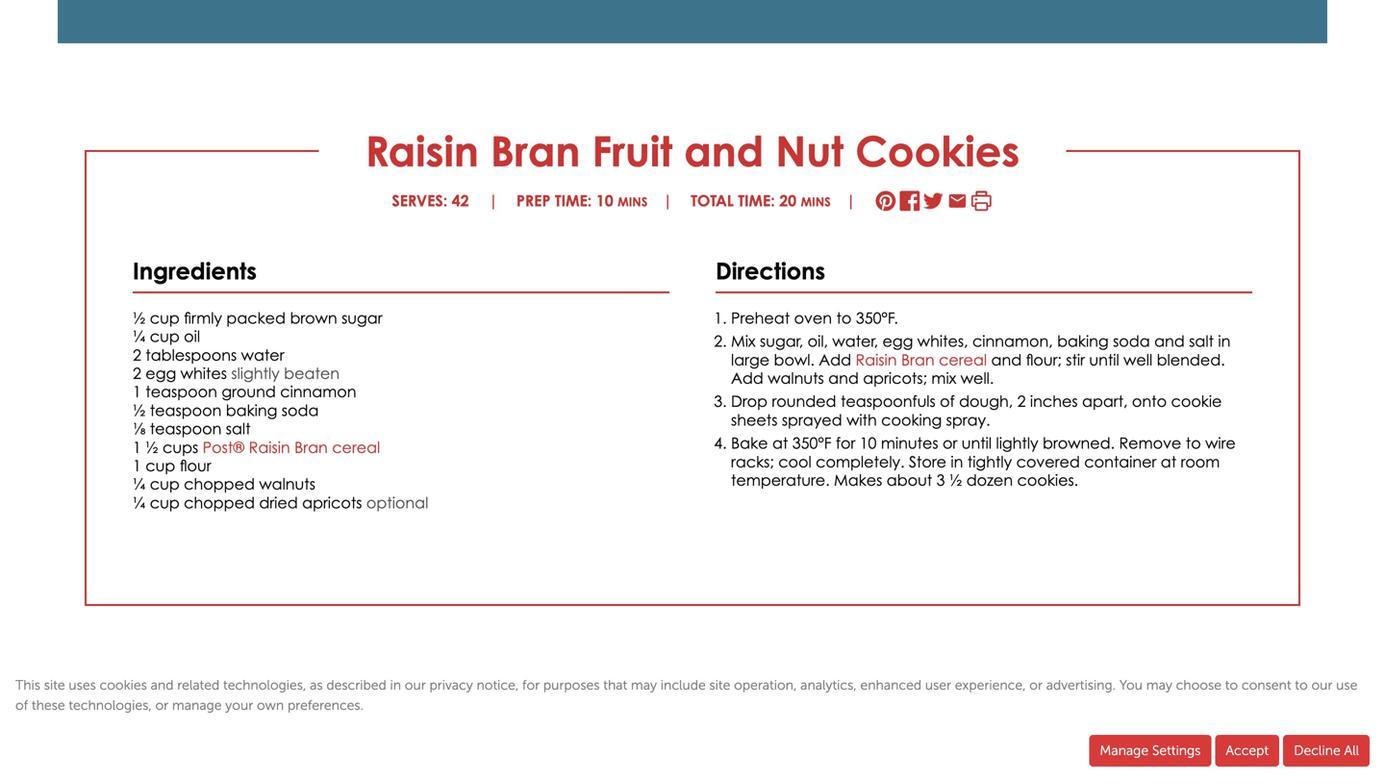 Task type: vqa. For each thing, say whether or not it's contained in the screenshot.


Task type: describe. For each thing, give the bounding box(es) containing it.
time: for total
[[739, 191, 775, 210]]

½ down ⅛
[[146, 438, 158, 456]]

salt inside mix sugar, oil, water, egg whites, cinnamon, baking soda and salt in large bowl. add
[[1190, 332, 1215, 350]]

cookies
[[100, 678, 147, 693]]

½ left firmly
[[133, 309, 146, 327]]

egg inside ½ cup firmly packed brown sugar ¼ cup oil 2 tablespoons water 2 egg whites slightly beaten 1 teaspoon ground cinnamon ½ teaspoon baking soda ⅛ teaspoon salt 1 ½ cups post® raisin bran cereal 1 cup flour ¼ cup chopped walnuts ¼ cup chopped dried apricots optional
[[146, 364, 176, 383]]

to right "choose"
[[1226, 678, 1239, 693]]

0 vertical spatial 10
[[596, 191, 614, 210]]

post®
[[203, 438, 245, 456]]

firmly
[[184, 309, 222, 327]]

total
[[691, 191, 734, 210]]

2 ¼ from the top
[[133, 475, 146, 493]]

apricots
[[302, 494, 362, 512]]

temperature.
[[731, 471, 830, 489]]

dried
[[259, 494, 298, 512]]

walnuts inside ½ cup firmly packed brown sugar ¼ cup oil 2 tablespoons water 2 egg whites slightly beaten 1 teaspoon ground cinnamon ½ teaspoon baking soda ⅛ teaspoon salt 1 ½ cups post® raisin bran cereal 1 cup flour ¼ cup chopped walnuts ¼ cup chopped dried apricots optional
[[259, 475, 316, 493]]

blended.
[[1157, 351, 1226, 369]]

whites,
[[918, 332, 969, 350]]

all
[[1345, 743, 1360, 759]]

brand
[[278, 681, 398, 732]]

tightly
[[968, 453, 1013, 471]]

browned.
[[1043, 434, 1116, 452]]

cool
[[779, 453, 812, 471]]

preferences.
[[288, 698, 364, 714]]

1 ¼ from the top
[[133, 327, 146, 346]]

choose
[[1177, 678, 1222, 693]]

well.
[[961, 369, 994, 387]]

3
[[937, 471, 946, 489]]

bran for cereal
[[902, 351, 935, 369]]

slightly
[[231, 364, 280, 383]]

in our
[[390, 678, 426, 693]]

cookie
[[1172, 392, 1223, 411]]

flour
[[180, 457, 211, 475]]

baking inside ½ cup firmly packed brown sugar ¼ cup oil 2 tablespoons water 2 egg whites slightly beaten 1 teaspoon ground cinnamon ½ teaspoon baking soda ⅛ teaspoon salt 1 ½ cups post® raisin bran cereal 1 cup flour ¼ cup chopped walnuts ¼ cup chopped dried apricots optional
[[226, 401, 278, 420]]

these
[[32, 698, 65, 714]]

privacy notice
[[430, 678, 516, 693]]

purposes
[[544, 678, 600, 693]]

for inside drop rounded teaspoonfuls of dough, 2 inches apart, onto cookie sheets sprayed with cooking spray. bake at 350°f for 10 minutes or until lightly browned. remove to wire racks; cool completely. store in tightly covered container at room temperature. makes about 3 ½ dozen cookies.
[[836, 434, 856, 452]]

post® raisin bran cereal link
[[203, 438, 380, 456]]

or inside drop rounded teaspoonfuls of dough, 2 inches apart, onto cookie sheets sprayed with cooking spray. bake at 350°f for 10 minutes or until lightly browned. remove to wire racks; cool completely. store in tightly covered container at room temperature. makes about 3 ½ dozen cookies.
[[943, 434, 958, 452]]

raisin inside ½ cup firmly packed brown sugar ¼ cup oil 2 tablespoons water 2 egg whites slightly beaten 1 teaspoon ground cinnamon ½ teaspoon baking soda ⅛ teaspoon salt 1 ½ cups post® raisin bran cereal 1 cup flour ¼ cup chopped walnuts ¼ cup chopped dried apricots optional
[[249, 438, 290, 456]]

that
[[604, 678, 628, 693]]

brown
[[290, 309, 337, 327]]

this
[[15, 678, 40, 693]]

of inside drop rounded teaspoonfuls of dough, 2 inches apart, onto cookie sheets sprayed with cooking spray. bake at 350°f for 10 minutes or until lightly browned. remove to wire racks; cool completely. store in tightly covered container at room temperature. makes about 3 ½ dozen cookies.
[[940, 392, 955, 411]]

uses
[[69, 678, 96, 693]]

raisin bran cereal link
[[856, 351, 988, 369]]

drop rounded teaspoonfuls of dough, 2 inches apart, onto cookie sheets sprayed with cooking spray. bake at 350°f for 10 minutes or until lightly browned. remove to wire racks; cool completely. store in tightly covered container at room temperature. makes about 3 ½ dozen cookies.
[[731, 392, 1237, 489]]

mix
[[932, 369, 957, 387]]

ground
[[222, 383, 276, 401]]

whites
[[181, 364, 227, 383]]

user
[[926, 678, 952, 693]]

until inside drop rounded teaspoonfuls of dough, 2 inches apart, onto cookie sheets sprayed with cooking spray. bake at 350°f for 10 minutes or until lightly browned. remove to wire racks; cool completely. store in tightly covered container at room temperature. makes about 3 ½ dozen cookies.
[[962, 434, 992, 452]]

and inside mix sugar, oil, water, egg whites, cinnamon, baking soda and salt in large bowl. add
[[1155, 332, 1186, 350]]

cookies.
[[1018, 471, 1079, 489]]

10 inside drop rounded teaspoonfuls of dough, 2 inches apart, onto cookie sheets sprayed with cooking spray. bake at 350°f for 10 minutes or until lightly browned. remove to wire racks; cool completely. store in tightly covered container at room temperature. makes about 3 ½ dozen cookies.
[[860, 434, 877, 452]]

raisin for raisin bran cereal
[[856, 351, 898, 369]]

of inside , for purposes that may include site operation, analytics, enhanced user experience, or advertising. you may choose to consent to our use of these technologies, or manage your own preferences.
[[15, 698, 28, 714]]

ingredients
[[133, 257, 263, 285]]

consent
[[1242, 678, 1292, 693]]

inches
[[1031, 392, 1079, 411]]

to left 'our'
[[1296, 678, 1309, 693]]

2 left tablespoons
[[133, 346, 141, 364]]

walnuts inside and flour; stir until well blended. add walnuts and apricots; mix well.
[[768, 369, 825, 387]]

flour;
[[1027, 351, 1062, 369]]

,
[[516, 678, 519, 693]]

decline all button
[[1284, 735, 1371, 767]]

add inside and flour; stir until well blended. add walnuts and apricots; mix well.
[[731, 369, 764, 387]]

large
[[731, 351, 770, 369]]

350°f.
[[856, 309, 899, 327]]

decline
[[1295, 743, 1341, 759]]

enhanced
[[861, 678, 922, 693]]

featured brand
[[85, 681, 398, 732]]

store
[[909, 453, 947, 471]]

and left related
[[151, 678, 174, 693]]

, for purposes that may include site operation, analytics, enhanced user experience, or advertising. you may choose to consent to our use of these technologies, or manage your own preferences.
[[15, 678, 1358, 714]]

total time: 20 mins
[[691, 191, 831, 210]]

sugar
[[342, 309, 383, 327]]

2 may from the left
[[1147, 678, 1173, 693]]

preheat oven to 350°f.
[[731, 309, 899, 327]]

bowl.
[[774, 351, 815, 369]]

rounded
[[772, 392, 837, 411]]

own
[[257, 698, 284, 714]]

cinnamon,
[[973, 332, 1054, 350]]

manage settings button
[[1090, 735, 1212, 767]]

1 horizontal spatial at
[[1161, 453, 1177, 471]]

3 1 from the top
[[133, 457, 141, 475]]

raisin for raisin bran fruit and nut cookies
[[365, 126, 479, 176]]

oven
[[795, 309, 833, 327]]

½ up ⅛
[[133, 401, 146, 420]]

2 chopped from the top
[[184, 494, 255, 512]]

baking inside mix sugar, oil, water, egg whites, cinnamon, baking soda and salt in large bowl. add
[[1058, 332, 1109, 350]]

well
[[1124, 351, 1153, 369]]

as
[[310, 678, 323, 693]]

directions
[[716, 257, 826, 285]]

privacy notice link
[[430, 678, 516, 693]]

oil,
[[808, 332, 829, 350]]

experience,
[[955, 678, 1026, 693]]

1 horizontal spatial technologies,
[[223, 678, 306, 693]]

mix sugar, oil, water, egg whites, cinnamon, baking soda and salt in large bowl. add
[[731, 332, 1231, 369]]

soda inside ½ cup firmly packed brown sugar ¼ cup oil 2 tablespoons water 2 egg whites slightly beaten 1 teaspoon ground cinnamon ½ teaspoon baking soda ⅛ teaspoon salt 1 ½ cups post® raisin bran cereal 1 cup flour ¼ cup chopped walnuts ¼ cup chopped dried apricots optional
[[282, 401, 319, 420]]



Task type: locate. For each thing, give the bounding box(es) containing it.
racks;
[[731, 453, 775, 471]]

0 horizontal spatial baking
[[226, 401, 278, 420]]

mins
[[618, 194, 648, 209], [801, 194, 831, 209]]

walnuts up 'dried'
[[259, 475, 316, 493]]

0 vertical spatial raisin
[[365, 126, 479, 176]]

related
[[177, 678, 220, 693]]

apricots;
[[864, 369, 928, 387]]

at down the remove
[[1161, 453, 1177, 471]]

0 horizontal spatial until
[[962, 434, 992, 452]]

or left manage
[[155, 698, 169, 714]]

0 horizontal spatial may
[[631, 678, 657, 693]]

to up the room
[[1186, 434, 1202, 452]]

water
[[241, 346, 284, 364]]

to up water,
[[837, 309, 852, 327]]

1 vertical spatial in
[[951, 453, 964, 471]]

walnuts down bowl. at the top right of the page
[[768, 369, 825, 387]]

of down this
[[15, 698, 28, 714]]

0 vertical spatial or
[[943, 434, 958, 452]]

soda down cinnamon
[[282, 401, 319, 420]]

350°f
[[793, 434, 832, 452]]

½ right 3
[[950, 471, 963, 489]]

0 horizontal spatial of
[[15, 698, 28, 714]]

0 horizontal spatial cereal
[[332, 438, 380, 456]]

until
[[1090, 351, 1120, 369], [962, 434, 992, 452]]

time:
[[555, 191, 592, 210], [739, 191, 775, 210]]

1 vertical spatial technologies,
[[69, 698, 152, 714]]

or
[[943, 434, 958, 452], [1030, 678, 1043, 693], [155, 698, 169, 714]]

0 vertical spatial in
[[1219, 332, 1231, 350]]

1 horizontal spatial may
[[1147, 678, 1173, 693]]

1 time: from the left
[[555, 191, 592, 210]]

of down mix
[[940, 392, 955, 411]]

baking down ground
[[226, 401, 278, 420]]

2 vertical spatial raisin
[[249, 438, 290, 456]]

lightly
[[997, 434, 1039, 452]]

in up blended.
[[1219, 332, 1231, 350]]

featured
[[85, 681, 266, 732]]

in right store
[[951, 453, 964, 471]]

1 horizontal spatial egg
[[883, 332, 914, 350]]

1 horizontal spatial site
[[710, 678, 731, 693]]

0 horizontal spatial 10
[[596, 191, 614, 210]]

1 vertical spatial 10
[[860, 434, 877, 452]]

mins inside prep time: 10 mins
[[618, 194, 648, 209]]

½
[[133, 309, 146, 327], [133, 401, 146, 420], [146, 438, 158, 456], [950, 471, 963, 489]]

salt up blended.
[[1190, 332, 1215, 350]]

soda inside mix sugar, oil, water, egg whites, cinnamon, baking soda and salt in large bowl. add
[[1114, 332, 1151, 350]]

prep
[[517, 191, 551, 210]]

room
[[1181, 453, 1221, 471]]

½ cup firmly packed brown sugar ¼ cup oil 2 tablespoons water 2 egg whites slightly beaten 1 teaspoon ground cinnamon ½ teaspoon baking soda ⅛ teaspoon salt 1 ½ cups post® raisin bran cereal 1 cup flour ¼ cup chopped walnuts ¼ cup chopped dried apricots optional
[[133, 309, 429, 512]]

egg inside mix sugar, oil, water, egg whites, cinnamon, baking soda and salt in large bowl. add
[[883, 332, 914, 350]]

1 horizontal spatial mins
[[801, 194, 831, 209]]

2 horizontal spatial bran
[[902, 351, 935, 369]]

onto
[[1133, 392, 1168, 411]]

0 horizontal spatial time:
[[555, 191, 592, 210]]

2 vertical spatial or
[[155, 698, 169, 714]]

may right that at left bottom
[[631, 678, 657, 693]]

½ inside drop rounded teaspoonfuls of dough, 2 inches apart, onto cookie sheets sprayed with cooking spray. bake at 350°f for 10 minutes or until lightly browned. remove to wire racks; cool completely. store in tightly covered container at room temperature. makes about 3 ½ dozen cookies.
[[950, 471, 963, 489]]

0 vertical spatial soda
[[1114, 332, 1151, 350]]

described
[[327, 678, 387, 693]]

add down the oil,
[[819, 351, 852, 369]]

1 horizontal spatial bran
[[491, 126, 581, 176]]

fruit
[[592, 126, 673, 176]]

technologies, inside , for purposes that may include site operation, analytics, enhanced user experience, or advertising. you may choose to consent to our use of these technologies, or manage your own preferences.
[[69, 698, 152, 714]]

2 horizontal spatial or
[[1030, 678, 1043, 693]]

2 horizontal spatial raisin
[[856, 351, 898, 369]]

1 vertical spatial salt
[[226, 420, 251, 438]]

sheets
[[731, 411, 778, 429]]

and flour; stir until well blended. add walnuts and apricots; mix well.
[[731, 351, 1226, 387]]

1 site from the left
[[44, 678, 65, 693]]

10 down fruit
[[596, 191, 614, 210]]

0 horizontal spatial technologies,
[[69, 698, 152, 714]]

0 vertical spatial walnuts
[[768, 369, 825, 387]]

settings
[[1153, 743, 1202, 759]]

cereal up well.
[[939, 351, 988, 369]]

0 horizontal spatial for
[[523, 678, 540, 693]]

add
[[819, 351, 852, 369], [731, 369, 764, 387]]

bran down cinnamon
[[295, 438, 328, 456]]

site up these
[[44, 678, 65, 693]]

0 horizontal spatial walnuts
[[259, 475, 316, 493]]

1 vertical spatial baking
[[226, 401, 278, 420]]

cooking
[[882, 411, 942, 429]]

bran for fruit
[[491, 126, 581, 176]]

1 chopped from the top
[[184, 475, 255, 493]]

1 horizontal spatial until
[[1090, 351, 1120, 369]]

1 vertical spatial egg
[[146, 364, 176, 383]]

stir
[[1067, 351, 1086, 369]]

1 mins from the left
[[618, 194, 648, 209]]

preheat
[[731, 309, 790, 327]]

spray.
[[947, 411, 991, 429]]

¼
[[133, 327, 146, 346], [133, 475, 146, 493], [133, 494, 146, 512]]

0 horizontal spatial add
[[731, 369, 764, 387]]

0 horizontal spatial egg
[[146, 364, 176, 383]]

accept
[[1227, 743, 1270, 759]]

serves: 42
[[392, 191, 469, 210]]

soda up well
[[1114, 332, 1151, 350]]

2 time: from the left
[[739, 191, 775, 210]]

your
[[225, 698, 253, 714]]

or left advertising.
[[1030, 678, 1043, 693]]

sugar,
[[760, 332, 804, 350]]

dozen
[[967, 471, 1014, 489]]

1 vertical spatial or
[[1030, 678, 1043, 693]]

add down large
[[731, 369, 764, 387]]

0 horizontal spatial in
[[951, 453, 964, 471]]

1 horizontal spatial raisin
[[365, 126, 479, 176]]

may right you
[[1147, 678, 1173, 693]]

teaspoonfuls
[[841, 392, 936, 411]]

egg down tablespoons
[[146, 364, 176, 383]]

beaten
[[284, 364, 340, 383]]

technologies, down the cookies on the left of page
[[69, 698, 152, 714]]

use
[[1337, 678, 1358, 693]]

egg
[[883, 332, 914, 350], [146, 364, 176, 383]]

operation,
[[734, 678, 797, 693]]

bake
[[731, 434, 769, 452]]

1 vertical spatial walnuts
[[259, 475, 316, 493]]

0 vertical spatial egg
[[883, 332, 914, 350]]

about
[[887, 471, 933, 489]]

for up completely.
[[836, 434, 856, 452]]

tablespoons
[[146, 346, 237, 364]]

1 may from the left
[[631, 678, 657, 693]]

to
[[837, 309, 852, 327], [1186, 434, 1202, 452], [1226, 678, 1239, 693], [1296, 678, 1309, 693]]

and down cinnamon,
[[992, 351, 1022, 369]]

site right include
[[710, 678, 731, 693]]

10 up completely.
[[860, 434, 877, 452]]

1 horizontal spatial in
[[1219, 332, 1231, 350]]

oil
[[184, 327, 200, 346]]

raisin up apricots;
[[856, 351, 898, 369]]

serves:
[[392, 191, 448, 210]]

time: left 20
[[739, 191, 775, 210]]

0 horizontal spatial bran
[[295, 438, 328, 456]]

until right 'stir' at the top right
[[1090, 351, 1120, 369]]

1 horizontal spatial 10
[[860, 434, 877, 452]]

0 vertical spatial baking
[[1058, 332, 1109, 350]]

site inside , for purposes that may include site operation, analytics, enhanced user experience, or advertising. you may choose to consent to our use of these technologies, or manage your own preferences.
[[710, 678, 731, 693]]

2 1 from the top
[[133, 438, 141, 456]]

at
[[773, 434, 789, 452], [1161, 453, 1177, 471]]

bran
[[491, 126, 581, 176], [902, 351, 935, 369], [295, 438, 328, 456]]

until up tightly
[[962, 434, 992, 452]]

1 horizontal spatial time:
[[739, 191, 775, 210]]

0 vertical spatial technologies,
[[223, 678, 306, 693]]

1 horizontal spatial soda
[[1114, 332, 1151, 350]]

0 horizontal spatial or
[[155, 698, 169, 714]]

may
[[631, 678, 657, 693], [1147, 678, 1173, 693]]

0 horizontal spatial salt
[[226, 420, 251, 438]]

1 horizontal spatial for
[[836, 434, 856, 452]]

nut
[[776, 126, 844, 176]]

baking up 'stir' at the top right
[[1058, 332, 1109, 350]]

0 horizontal spatial soda
[[282, 401, 319, 420]]

salt up post®
[[226, 420, 251, 438]]

apart,
[[1083, 392, 1128, 411]]

and down water,
[[829, 369, 859, 387]]

raisin bran logo image
[[1041, 668, 1317, 782]]

1 1 from the top
[[133, 383, 141, 401]]

1 vertical spatial until
[[962, 434, 992, 452]]

raisin up serves:
[[365, 126, 479, 176]]

2 site from the left
[[710, 678, 731, 693]]

0 horizontal spatial mins
[[618, 194, 648, 209]]

covered
[[1017, 453, 1081, 471]]

container
[[1085, 453, 1157, 471]]

or up store
[[943, 434, 958, 452]]

⅛
[[133, 420, 146, 438]]

mins down fruit
[[618, 194, 648, 209]]

2 mins from the left
[[801, 194, 831, 209]]

mins right 20
[[801, 194, 831, 209]]

2 inside drop rounded teaspoonfuls of dough, 2 inches apart, onto cookie sheets sprayed with cooking spray. bake at 350°f for 10 minutes or until lightly browned. remove to wire racks; cool completely. store in tightly covered container at room temperature. makes about 3 ½ dozen cookies.
[[1018, 392, 1026, 411]]

egg up 'raisin bran cereal'
[[883, 332, 914, 350]]

to inside drop rounded teaspoonfuls of dough, 2 inches apart, onto cookie sheets sprayed with cooking spray. bake at 350°f for 10 minutes or until lightly browned. remove to wire racks; cool completely. store in tightly covered container at room temperature. makes about 3 ½ dozen cookies.
[[1186, 434, 1202, 452]]

mins for 10
[[618, 194, 648, 209]]

decline all
[[1295, 743, 1360, 759]]

2 vertical spatial bran
[[295, 438, 328, 456]]

optional
[[367, 494, 429, 512]]

0 vertical spatial of
[[940, 392, 955, 411]]

3 ¼ from the top
[[133, 494, 146, 512]]

bran inside ½ cup firmly packed brown sugar ¼ cup oil 2 tablespoons water 2 egg whites slightly beaten 1 teaspoon ground cinnamon ½ teaspoon baking soda ⅛ teaspoon salt 1 ½ cups post® raisin bran cereal 1 cup flour ¼ cup chopped walnuts ¼ cup chopped dried apricots optional
[[295, 438, 328, 456]]

1 vertical spatial raisin
[[856, 351, 898, 369]]

raisin right post®
[[249, 438, 290, 456]]

0 horizontal spatial site
[[44, 678, 65, 693]]

accept button
[[1216, 735, 1280, 767]]

for right ,
[[523, 678, 540, 693]]

1 horizontal spatial of
[[940, 392, 955, 411]]

completely.
[[816, 453, 905, 471]]

cinnamon
[[280, 383, 357, 401]]

0 vertical spatial until
[[1090, 351, 1120, 369]]

bran up prep
[[491, 126, 581, 176]]

dough,
[[960, 392, 1014, 411]]

salt
[[1190, 332, 1215, 350], [226, 420, 251, 438]]

1 vertical spatial bran
[[902, 351, 935, 369]]

cereal inside ½ cup firmly packed brown sugar ¼ cup oil 2 tablespoons water 2 egg whites slightly beaten 1 teaspoon ground cinnamon ½ teaspoon baking soda ⅛ teaspoon salt 1 ½ cups post® raisin bran cereal 1 cup flour ¼ cup chopped walnuts ¼ cup chopped dried apricots optional
[[332, 438, 380, 456]]

remove
[[1120, 434, 1182, 452]]

1 horizontal spatial or
[[943, 434, 958, 452]]

1 horizontal spatial cereal
[[939, 351, 988, 369]]

2 up ⅛
[[133, 364, 141, 383]]

0 horizontal spatial at
[[773, 434, 789, 452]]

our
[[1312, 678, 1333, 693]]

at up cool
[[773, 434, 789, 452]]

and up blended.
[[1155, 332, 1186, 350]]

1 vertical spatial of
[[15, 698, 28, 714]]

0 vertical spatial salt
[[1190, 332, 1215, 350]]

cereal up apricots
[[332, 438, 380, 456]]

adjust recipe servings element
[[452, 191, 469, 210]]

0 vertical spatial bran
[[491, 126, 581, 176]]

1 vertical spatial soda
[[282, 401, 319, 420]]

until inside and flour; stir until well blended. add walnuts and apricots; mix well.
[[1090, 351, 1120, 369]]

in inside mix sugar, oil, water, egg whites, cinnamon, baking soda and salt in large bowl. add
[[1219, 332, 1231, 350]]

for inside , for purposes that may include site operation, analytics, enhanced user experience, or advertising. you may choose to consent to our use of these technologies, or manage your own preferences.
[[523, 678, 540, 693]]

salt inside ½ cup firmly packed brown sugar ¼ cup oil 2 tablespoons water 2 egg whites slightly beaten 1 teaspoon ground cinnamon ½ teaspoon baking soda ⅛ teaspoon salt 1 ½ cups post® raisin bran cereal 1 cup flour ¼ cup chopped walnuts ¼ cup chopped dried apricots optional
[[226, 420, 251, 438]]

technologies, up own
[[223, 678, 306, 693]]

time: right prep
[[555, 191, 592, 210]]

0 vertical spatial cereal
[[939, 351, 988, 369]]

add inside mix sugar, oil, water, egg whites, cinnamon, baking soda and salt in large bowl. add
[[819, 351, 852, 369]]

1 vertical spatial cereal
[[332, 438, 380, 456]]

0 vertical spatial for
[[836, 434, 856, 452]]

bran up apricots;
[[902, 351, 935, 369]]

and
[[685, 126, 764, 176], [1155, 332, 1186, 350], [992, 351, 1022, 369], [829, 369, 859, 387], [151, 678, 174, 693]]

advertising.
[[1047, 678, 1117, 693]]

1 horizontal spatial walnuts
[[768, 369, 825, 387]]

mins inside total time: 20 mins
[[801, 194, 831, 209]]

42
[[452, 191, 469, 210]]

1 horizontal spatial add
[[819, 351, 852, 369]]

and up total
[[685, 126, 764, 176]]

2 left the inches
[[1018, 392, 1026, 411]]

in inside drop rounded teaspoonfuls of dough, 2 inches apart, onto cookie sheets sprayed with cooking spray. bake at 350°f for 10 minutes or until lightly browned. remove to wire racks; cool completely. store in tightly covered container at room temperature. makes about 3 ½ dozen cookies.
[[951, 453, 964, 471]]

manage settings
[[1100, 743, 1202, 759]]

1 horizontal spatial salt
[[1190, 332, 1215, 350]]

0 horizontal spatial raisin
[[249, 438, 290, 456]]

mins for 20
[[801, 194, 831, 209]]

1 horizontal spatial baking
[[1058, 332, 1109, 350]]

you
[[1120, 678, 1143, 693]]

cookies
[[856, 126, 1020, 176]]

makes
[[834, 471, 883, 489]]

10
[[596, 191, 614, 210], [860, 434, 877, 452]]

time: for prep
[[555, 191, 592, 210]]

2
[[133, 346, 141, 364], [133, 364, 141, 383], [1018, 392, 1026, 411]]

mix
[[731, 332, 756, 350]]

1 vertical spatial for
[[523, 678, 540, 693]]



